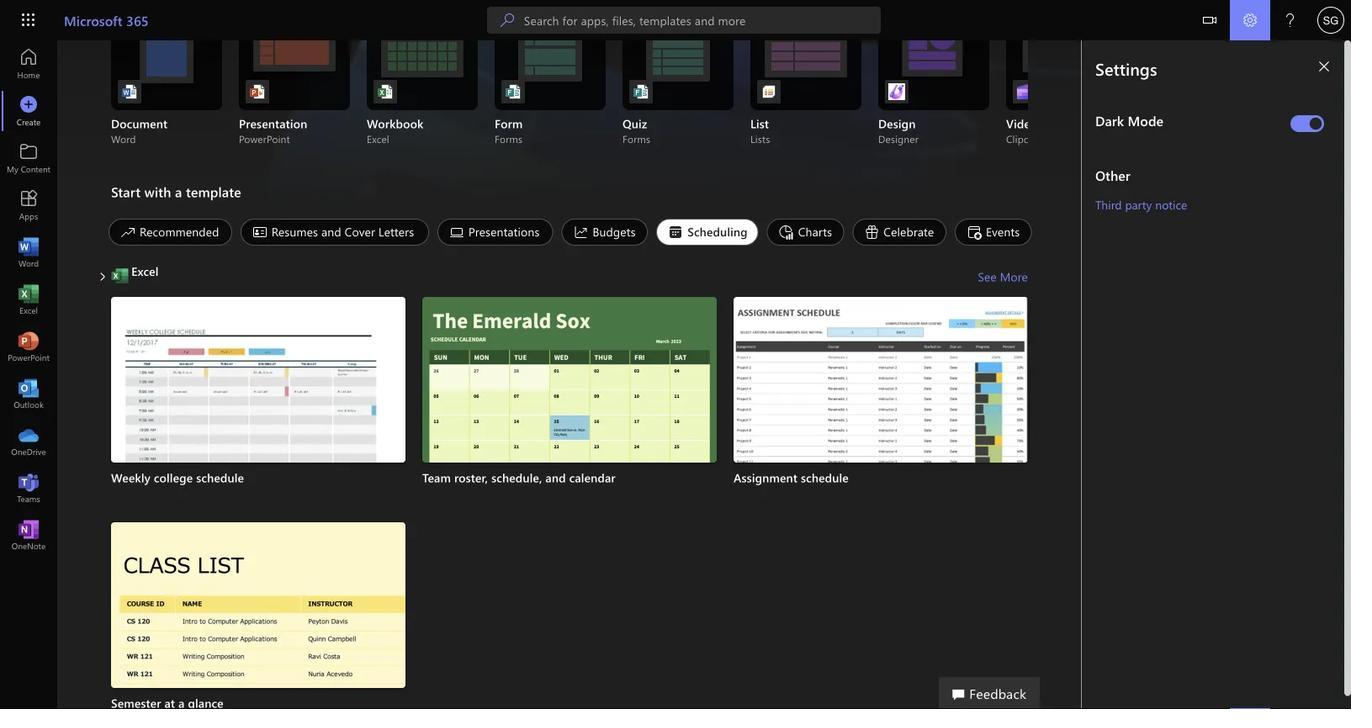 Task type: vqa. For each thing, say whether or not it's contained in the screenshot.
bottommost "Recently opened"
no



Task type: locate. For each thing, give the bounding box(es) containing it.
presentations element
[[437, 219, 553, 246]]

resumes and cover letters tab
[[236, 219, 433, 246]]

apps image
[[20, 197, 37, 214]]

2 schedule from the left
[[801, 470, 849, 485]]

budgets
[[593, 224, 636, 239]]

0 horizontal spatial forms
[[495, 132, 522, 146]]

excel right 
[[131, 263, 159, 279]]

1 forms from the left
[[495, 132, 522, 146]]

tab list containing recommended
[[104, 219, 1036, 246]]

assignment
[[734, 470, 798, 485]]

form
[[495, 116, 523, 131]]

and inside "tab"
[[321, 224, 341, 239]]

third
[[1095, 196, 1122, 212]]

workbook
[[367, 116, 424, 131]]

team roster, schedule, and calendar link element
[[422, 469, 717, 486]]

forms
[[495, 132, 522, 146], [623, 132, 650, 146]]

semester at a glance link element
[[111, 695, 405, 709]]

and left cover
[[321, 224, 341, 239]]

budgets element
[[561, 219, 648, 246]]

tab list
[[104, 219, 1036, 246]]

new quiz image
[[633, 83, 649, 100]]

resumes and cover letters element
[[240, 219, 429, 246]]

clipchamp
[[1006, 132, 1054, 146]]

feedback button
[[939, 677, 1040, 709]]

video
[[1006, 116, 1038, 131]]

powerpoint image
[[20, 338, 37, 355]]

events
[[986, 224, 1020, 239]]

0 horizontal spatial and
[[321, 224, 341, 239]]

1 horizontal spatial schedule
[[801, 470, 849, 485]]

third party notice
[[1095, 196, 1187, 212]]

weekly college schedule image
[[111, 297, 405, 679]]

word document image
[[121, 83, 138, 100]]

0 vertical spatial excel
[[367, 132, 389, 146]]

schedule right college
[[196, 470, 244, 485]]

1 horizontal spatial forms
[[623, 132, 650, 146]]

list
[[111, 297, 1028, 709]]

sg button
[[1311, 0, 1351, 40]]

excel down workbook
[[367, 132, 389, 146]]

microsoft 365 banner
[[0, 0, 1351, 43]]

assignment schedule list item
[[734, 297, 1028, 523]]

video clipchamp
[[1006, 116, 1054, 146]]

celebrate element
[[852, 219, 946, 246]]

charts
[[798, 224, 832, 239]]

powerpoint
[[239, 132, 290, 146]]

recommended element
[[109, 219, 232, 246]]

designer design image
[[888, 83, 905, 100], [888, 83, 905, 100]]

quiz
[[623, 116, 647, 131]]

lists
[[750, 132, 770, 146]]

excel workbook image
[[377, 83, 394, 100]]

1 vertical spatial and
[[545, 470, 566, 485]]

None search field
[[487, 7, 881, 34]]

0 horizontal spatial schedule
[[196, 470, 244, 485]]

third party notice link
[[1095, 196, 1187, 212]]

0 vertical spatial and
[[321, 224, 341, 239]]

budgets tab
[[557, 219, 652, 246]]

college
[[154, 470, 193, 485]]

presentation
[[239, 116, 307, 131]]

onedrive image
[[20, 432, 37, 449]]

1 vertical spatial excel
[[131, 263, 159, 279]]

1 horizontal spatial excel
[[367, 132, 389, 146]]

and inside 'element'
[[545, 470, 566, 485]]

scheduling
[[688, 224, 748, 239]]

excel
[[367, 132, 389, 146], [131, 263, 159, 279]]

schedule inside list item
[[196, 470, 244, 485]]

notice
[[1155, 196, 1187, 212]]

recommended
[[140, 224, 219, 239]]


[[1203, 13, 1216, 27]]

forms down quiz
[[623, 132, 650, 146]]

1 settings region from the left
[[1031, 40, 1351, 709]]

recommended tab
[[104, 219, 236, 246]]

roster,
[[454, 470, 488, 485]]

forms down form
[[495, 132, 522, 146]]

1 schedule from the left
[[196, 470, 244, 485]]

semester at a glance image
[[111, 522, 405, 709]]

forms inside form forms
[[495, 132, 522, 146]]

lists list image
[[761, 83, 777, 100]]

365
[[126, 11, 149, 29]]

events tab
[[951, 219, 1036, 246]]

outlook image
[[20, 385, 37, 402]]

presentations
[[468, 224, 540, 239]]

navigation
[[0, 40, 57, 559]]

team roster, schedule, and calendar
[[422, 470, 616, 485]]

sg
[[1323, 13, 1339, 26]]

1 horizontal spatial and
[[545, 470, 566, 485]]

letters
[[378, 224, 414, 239]]

assignment schedule link element
[[734, 469, 1028, 486]]

schedule right 'assignment'
[[801, 470, 849, 485]]

0 horizontal spatial excel
[[131, 263, 159, 279]]

design designer
[[878, 116, 919, 146]]

party
[[1125, 196, 1152, 212]]

settings region
[[1031, 40, 1351, 709], [1082, 40, 1351, 709]]

calendar
[[569, 470, 616, 485]]

dark mode element
[[1095, 111, 1284, 130]]

dark
[[1095, 111, 1124, 129]]

and left calendar
[[545, 470, 566, 485]]

resumes and cover letters
[[272, 224, 414, 239]]

weekly college schedule link element
[[111, 469, 405, 486]]

 button
[[1190, 0, 1230, 43]]

start with a template
[[111, 183, 241, 201]]

schedule
[[196, 470, 244, 485], [801, 470, 849, 485]]

forms for quiz
[[623, 132, 650, 146]]

presentations tab
[[433, 219, 557, 246]]

2 forms from the left
[[623, 132, 650, 146]]

see more link
[[978, 263, 1028, 290]]

Search box. Suggestions appear as you type. search field
[[524, 7, 881, 34]]

start
[[111, 183, 141, 201]]

and
[[321, 224, 341, 239], [545, 470, 566, 485]]

charts tab
[[763, 219, 848, 246]]

celebrate tab
[[848, 219, 951, 246]]

settings
[[1095, 57, 1157, 79]]

weekly college schedule list item
[[111, 297, 405, 679]]

charts element
[[767, 219, 844, 246]]



Task type: describe. For each thing, give the bounding box(es) containing it.
assignment schedule image
[[734, 297, 1028, 523]]


[[98, 272, 108, 282]]

see
[[978, 269, 997, 284]]

celebrate
[[884, 224, 934, 239]]

weekly
[[111, 470, 150, 485]]

list lists
[[750, 116, 770, 146]]

onenote image
[[20, 527, 37, 543]]

template
[[186, 183, 241, 201]]

form forms
[[495, 116, 523, 146]]

create image
[[20, 103, 37, 119]]

schedule inside list item
[[801, 470, 849, 485]]

designer
[[878, 132, 919, 146]]

2 settings region from the left
[[1082, 40, 1351, 709]]

forms survey image
[[505, 83, 522, 100]]

other
[[1095, 166, 1130, 184]]

team
[[422, 470, 451, 485]]

resumes
[[272, 224, 318, 239]]

other element
[[1095, 166, 1331, 184]]

powerpoint presentation image
[[249, 83, 266, 100]]

home image
[[20, 56, 37, 72]]

with
[[144, 183, 171, 201]]

quiz forms
[[623, 116, 650, 146]]

none search field inside microsoft 365 "banner"
[[487, 7, 881, 34]]

document word
[[111, 116, 168, 146]]

scheduling tab
[[652, 219, 763, 246]]

teams image
[[20, 480, 37, 496]]

a
[[175, 183, 182, 201]]

dark mode
[[1095, 111, 1164, 129]]

excel inside workbook excel
[[367, 132, 389, 146]]

see more
[[978, 269, 1028, 284]]

word image
[[20, 244, 37, 261]]

cover
[[345, 224, 375, 239]]

word
[[111, 132, 136, 146]]

list containing weekly college schedule
[[111, 297, 1028, 709]]

events element
[[955, 219, 1032, 246]]

semester at a glance list item
[[111, 522, 405, 709]]

team roster, schedule, and calendar image
[[422, 297, 717, 525]]

microsoft
[[64, 11, 122, 29]]

design
[[878, 116, 916, 131]]

excel image
[[20, 291, 37, 308]]

mode
[[1128, 111, 1164, 129]]

assignment schedule
[[734, 470, 849, 485]]

more
[[1000, 269, 1028, 284]]

my content image
[[20, 150, 37, 167]]

workbook excel
[[367, 116, 424, 146]]

team roster, schedule, and calendar list item
[[422, 297, 717, 525]]

forms for form
[[495, 132, 522, 146]]

document
[[111, 116, 168, 131]]

scheduling element
[[656, 219, 759, 246]]

clipchamp video image
[[1016, 83, 1033, 100]]

list
[[750, 116, 769, 131]]

microsoft 365
[[64, 11, 149, 29]]

weekly college schedule
[[111, 470, 244, 485]]

schedule,
[[491, 470, 542, 485]]

presentation powerpoint
[[239, 116, 307, 146]]

feedback
[[969, 684, 1026, 702]]



